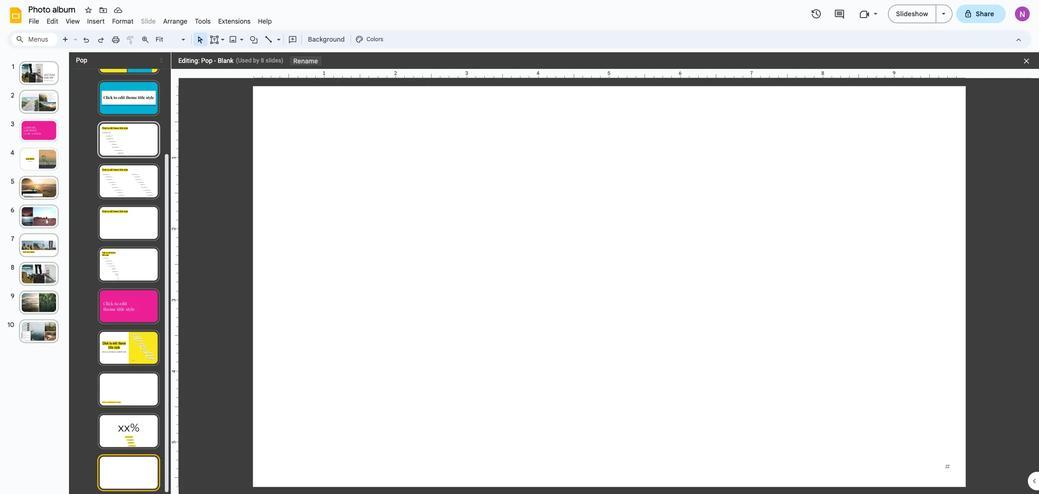 Task type: describe. For each thing, give the bounding box(es) containing it.
menu bar banner
[[0, 0, 1040, 495]]

main toolbar
[[33, 0, 386, 410]]

insert menu item
[[84, 16, 108, 27]]

menu bar inside menu bar banner
[[25, 12, 276, 27]]

pop inside the pop option
[[76, 57, 87, 64]]

edit menu item
[[43, 16, 62, 27]]

colors button
[[353, 32, 386, 46]]

arrange
[[163, 17, 188, 25]]

extensions
[[218, 17, 251, 25]]

arrange menu item
[[160, 16, 191, 27]]

presentation options image
[[942, 13, 946, 15]]

insert
[[87, 17, 105, 25]]

slideshow
[[897, 10, 929, 18]]

Menus field
[[12, 33, 58, 46]]

shape image
[[249, 33, 259, 46]]

1 horizontal spatial pop
[[201, 57, 213, 64]]

editing:
[[178, 57, 200, 64]]

slide menu item
[[141, 17, 156, 25]]

slideshow button
[[889, 5, 937, 23]]

format menu item
[[108, 16, 137, 27]]

slide
[[141, 17, 156, 25]]

8
[[261, 57, 264, 64]]

extensions menu item
[[215, 16, 254, 27]]

format
[[112, 17, 134, 25]]

edit
[[47, 17, 58, 25]]

view menu item
[[62, 16, 84, 27]]



Task type: vqa. For each thing, say whether or not it's contained in the screenshot.
slides)
yes



Task type: locate. For each thing, give the bounding box(es) containing it.
-
[[214, 57, 216, 64]]

pop down view
[[76, 57, 87, 64]]

rename button
[[289, 56, 322, 66]]

select line image
[[275, 33, 281, 37]]

help
[[258, 17, 272, 25]]

(used
[[236, 57, 252, 64]]

application containing slideshow
[[0, 0, 1040, 495]]

share
[[976, 10, 995, 18]]

rename
[[293, 57, 318, 65]]

editing: pop - blank (used by 8 slides)
[[178, 57, 284, 64]]

Zoom field
[[153, 33, 190, 46]]

Zoom text field
[[154, 33, 180, 46]]

share button
[[957, 5, 1006, 23]]

menu bar containing file
[[25, 12, 276, 27]]

view other themes list box
[[73, 54, 166, 67]]

file menu item
[[25, 16, 43, 27]]

background
[[308, 35, 345, 44]]

tools menu item
[[191, 16, 215, 27]]

0 horizontal spatial pop
[[76, 57, 87, 64]]

view
[[66, 17, 80, 25]]

background button
[[304, 32, 349, 46]]

blank
[[218, 57, 234, 64]]

help menu item
[[254, 16, 276, 27]]

pop left - on the left
[[201, 57, 213, 64]]

pop
[[76, 57, 87, 64], [201, 57, 213, 64]]

file
[[29, 17, 39, 25]]

slides)
[[266, 57, 284, 64]]

menu bar
[[25, 12, 276, 27]]

colors
[[367, 36, 384, 43]]

Star checkbox
[[82, 4, 95, 17]]

pop option
[[76, 54, 157, 67]]

Rename text field
[[25, 4, 81, 15]]

application
[[0, 0, 1040, 495]]

by
[[253, 57, 259, 64]]

tools
[[195, 17, 211, 25]]



